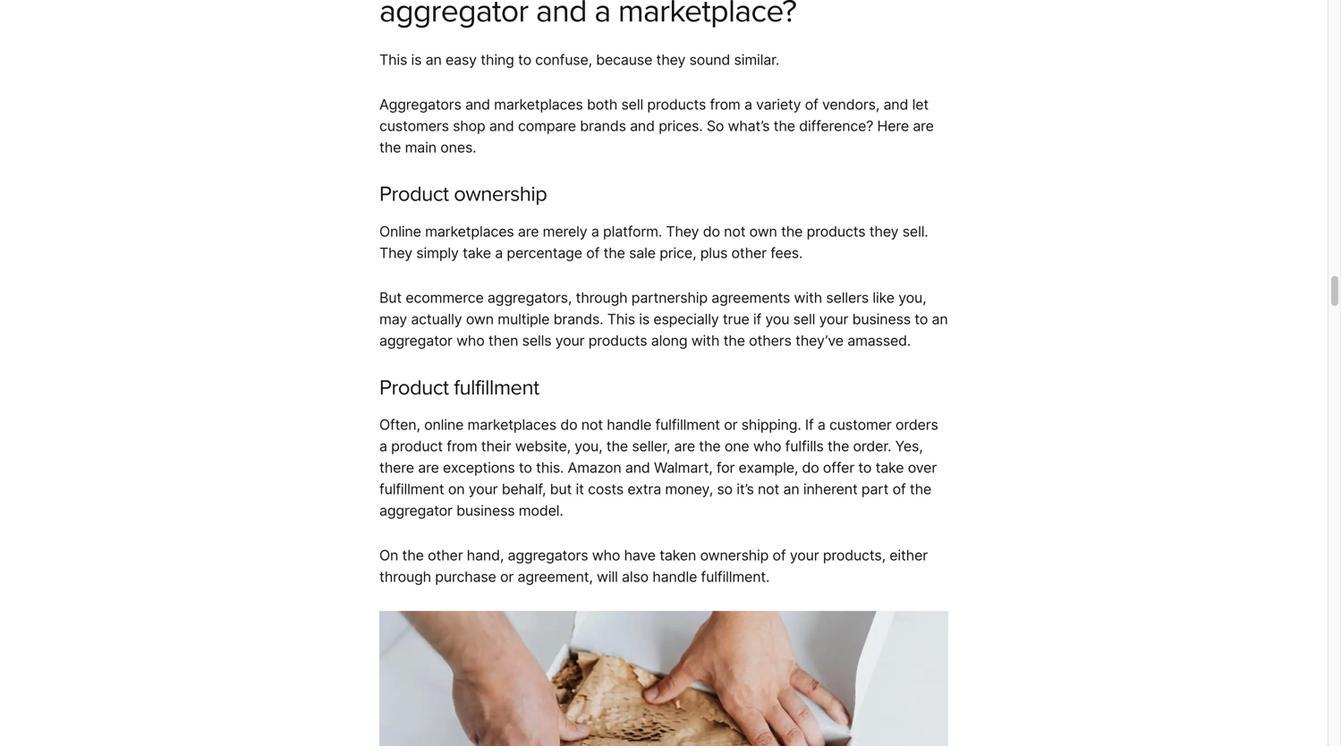 Task type: describe. For each thing, give the bounding box(es) containing it.
vendors,
[[822, 96, 880, 113]]

inherent
[[804, 481, 858, 498]]

shipping.
[[742, 416, 801, 434]]

an inside "often, online marketplaces do not handle fulfillment or shipping. if a customer orders a product from their website, you, the seller, are the one who fulfills the order. yes, there are exceptions to this. amazon and walmart, for example, do offer to take over fulfillment on your behalf, but it costs extra money, so it's not an inherent part of the aggregator business model."
[[784, 481, 800, 498]]

amazon
[[568, 459, 622, 477]]

to inside the but ecommerce aggregators, through partnership agreements with sellers like you, may actually own multiple brands. this is especially true if you sell your business to an aggregator who then sells your products along with the others they've amassed.
[[915, 310, 928, 328]]

will
[[597, 568, 618, 586]]

others
[[749, 332, 792, 349]]

1 vertical spatial not
[[581, 416, 603, 434]]

money,
[[665, 481, 713, 498]]

the down over
[[910, 481, 932, 498]]

ones.
[[441, 138, 476, 156]]

an inside the but ecommerce aggregators, through partnership agreements with sellers like you, may actually own multiple brands. this is especially true if you sell your business to an aggregator who then sells your products along with the others they've amassed.
[[932, 310, 948, 328]]

online marketplaces are merely a platform. they do not own the products they sell. they simply take a percentage of the sale price, plus other fees.
[[379, 223, 929, 262]]

either
[[890, 547, 928, 564]]

0 horizontal spatial ownership
[[454, 181, 547, 207]]

the left sale
[[604, 244, 625, 262]]

order.
[[853, 438, 892, 455]]

fulfillment.
[[701, 568, 770, 586]]

offer
[[823, 459, 855, 477]]

a up there
[[379, 438, 387, 455]]

are down product
[[418, 459, 439, 477]]

agreements
[[712, 289, 790, 306]]

confuse,
[[535, 51, 592, 68]]

aggregators
[[508, 547, 588, 564]]

products inside the but ecommerce aggregators, through partnership agreements with sellers like you, may actually own multiple brands. this is especially true if you sell your business to an aggregator who then sells your products along with the others they've amassed.
[[589, 332, 647, 349]]

extra
[[628, 481, 661, 498]]

product for product ownership
[[379, 181, 449, 207]]

the inside the but ecommerce aggregators, through partnership agreements with sellers like you, may actually own multiple brands. this is especially true if you sell your business to an aggregator who then sells your products along with the others they've amassed.
[[724, 332, 745, 349]]

this is an easy thing to confuse, because they sound similar.
[[379, 51, 780, 68]]

products inside online marketplaces are merely a platform. they do not own the products they sell. they simply take a percentage of the sale price, plus other fees.
[[807, 223, 866, 240]]

orders
[[896, 416, 939, 434]]

who inside on the other hand, aggregators who have taken ownership of your products, either through purchase or agreement, will also handle fulfillment.
[[592, 547, 620, 564]]

of inside "often, online marketplaces do not handle fulfillment or shipping. if a customer orders a product from their website, you, the seller, are the one who fulfills the order. yes, there are exceptions to this. amazon and walmart, for example, do offer to take over fulfillment on your behalf, but it costs extra money, so it's not an inherent part of the aggregator business model."
[[893, 481, 906, 498]]

fulfills
[[785, 438, 824, 455]]

the up fees.
[[781, 223, 803, 240]]

of inside on the other hand, aggregators who have taken ownership of your products, either through purchase or agreement, will also handle fulfillment.
[[773, 547, 786, 564]]

true
[[723, 310, 750, 328]]

also
[[622, 568, 649, 586]]

shop
[[453, 117, 486, 134]]

and up the shop
[[465, 96, 490, 113]]

products,
[[823, 547, 886, 564]]

website,
[[515, 438, 571, 455]]

the up offer
[[828, 438, 849, 455]]

are up walmart,
[[674, 438, 695, 455]]

the down the variety
[[774, 117, 795, 134]]

along
[[651, 332, 688, 349]]

your inside "often, online marketplaces do not handle fulfillment or shipping. if a customer orders a product from their website, you, the seller, are the one who fulfills the order. yes, there are exceptions to this. amazon and walmart, for example, do offer to take over fulfillment on your behalf, but it costs extra money, so it's not an inherent part of the aggregator business model."
[[469, 481, 498, 498]]

this inside the but ecommerce aggregators, through partnership agreements with sellers like you, may actually own multiple brands. this is especially true if you sell your business to an aggregator who then sells your products along with the others they've amassed.
[[607, 310, 635, 328]]

1 horizontal spatial they
[[666, 223, 699, 240]]

product ownership
[[379, 181, 547, 207]]

marketplaces for and
[[494, 96, 583, 113]]

0 horizontal spatial they
[[656, 51, 686, 68]]

both
[[587, 96, 618, 113]]

your down sellers
[[819, 310, 849, 328]]

from inside aggregators and marketplaces both sell products from a variety of vendors, and let customers shop and compare brands and prices. so what's the difference? here are the main ones.
[[710, 96, 741, 113]]

you
[[766, 310, 790, 328]]

marketplaces inside online marketplaces are merely a platform. they do not own the products they sell. they simply take a percentage of the sale price, plus other fees.
[[425, 223, 514, 240]]

if
[[805, 416, 814, 434]]

you, inside "often, online marketplaces do not handle fulfillment or shipping. if a customer orders a product from their website, you, the seller, are the one who fulfills the order. yes, there are exceptions to this. amazon and walmart, for example, do offer to take over fulfillment on your behalf, but it costs extra money, so it's not an inherent part of the aggregator business model."
[[575, 438, 603, 455]]

because
[[596, 51, 653, 68]]

what's
[[728, 117, 770, 134]]

ecommerce
[[406, 289, 484, 306]]

agreement,
[[518, 568, 593, 586]]

on
[[379, 547, 398, 564]]

take inside online marketplaces are merely a platform. they do not own the products they sell. they simply take a percentage of the sale price, plus other fees.
[[463, 244, 491, 262]]

2 vertical spatial fulfillment
[[379, 481, 444, 498]]

and right the shop
[[489, 117, 514, 134]]

take inside "often, online marketplaces do not handle fulfillment or shipping. if a customer orders a product from their website, you, the seller, are the one who fulfills the order. yes, there are exceptions to this. amazon and walmart, for example, do offer to take over fulfillment on your behalf, but it costs extra money, so it's not an inherent part of the aggregator business model."
[[876, 459, 904, 477]]

own inside the but ecommerce aggregators, through partnership agreements with sellers like you, may actually own multiple brands. this is especially true if you sell your business to an aggregator who then sells your products along with the others they've amassed.
[[466, 310, 494, 328]]

aggregators,
[[488, 289, 572, 306]]

is inside the but ecommerce aggregators, through partnership agreements with sellers like you, may actually own multiple brands. this is especially true if you sell your business to an aggregator who then sells your products along with the others they've amassed.
[[639, 310, 650, 328]]

this.
[[536, 459, 564, 477]]

your inside on the other hand, aggregators who have taken ownership of your products, either through purchase or agreement, will also handle fulfillment.
[[790, 547, 819, 564]]

brands
[[580, 117, 626, 134]]

or inside on the other hand, aggregators who have taken ownership of your products, either through purchase or agreement, will also handle fulfillment.
[[500, 568, 514, 586]]

or inside "often, online marketplaces do not handle fulfillment or shipping. if a customer orders a product from their website, you, the seller, are the one who fulfills the order. yes, there are exceptions to this. amazon and walmart, for example, do offer to take over fulfillment on your behalf, but it costs extra money, so it's not an inherent part of the aggregator business model."
[[724, 416, 738, 434]]

often, online marketplaces do not handle fulfillment or shipping. if a customer orders a product from their website, you, the seller, are the one who fulfills the order. yes, there are exceptions to this. amazon and walmart, for example, do offer to take over fulfillment on your behalf, but it costs extra money, so it's not an inherent part of the aggregator business model.
[[379, 416, 939, 520]]

0 horizontal spatial is
[[411, 51, 422, 68]]

especially
[[654, 310, 719, 328]]

they inside online marketplaces are merely a platform. they do not own the products they sell. they simply take a percentage of the sale price, plus other fees.
[[870, 223, 899, 240]]

plus
[[700, 244, 728, 262]]

partnership
[[632, 289, 708, 306]]

compare
[[518, 117, 576, 134]]

1 vertical spatial fulfillment
[[655, 416, 720, 434]]

through inside on the other hand, aggregators who have taken ownership of your products, either through purchase or agreement, will also handle fulfillment.
[[379, 568, 431, 586]]

thing
[[481, 51, 514, 68]]

who inside "often, online marketplaces do not handle fulfillment or shipping. if a customer orders a product from their website, you, the seller, are the one who fulfills the order. yes, there are exceptions to this. amazon and walmart, for example, do offer to take over fulfillment on your behalf, but it costs extra money, so it's not an inherent part of the aggregator business model."
[[753, 438, 782, 455]]

main
[[405, 138, 437, 156]]

customers
[[379, 117, 449, 134]]

merely
[[543, 223, 588, 240]]

costs
[[588, 481, 624, 498]]

2 horizontal spatial not
[[758, 481, 780, 498]]

of inside aggregators and marketplaces both sell products from a variety of vendors, and let customers shop and compare brands and prices. so what's the difference? here are the main ones.
[[805, 96, 819, 113]]

easy
[[446, 51, 477, 68]]

aggregator inside the but ecommerce aggregators, through partnership agreements with sellers like you, may actually own multiple brands. this is especially true if you sell your business to an aggregator who then sells your products along with the others they've amassed.
[[379, 332, 453, 349]]

online
[[379, 223, 421, 240]]

let
[[912, 96, 929, 113]]

behalf,
[[502, 481, 546, 498]]

own inside online marketplaces are merely a platform. they do not own the products they sell. they simply take a percentage of the sale price, plus other fees.
[[750, 223, 777, 240]]

difference?
[[799, 117, 874, 134]]

sellers
[[826, 289, 869, 306]]

actually
[[411, 310, 462, 328]]

do inside online marketplaces are merely a platform. they do not own the products they sell. they simply take a percentage of the sale price, plus other fees.
[[703, 223, 720, 240]]

often,
[[379, 416, 420, 434]]

marketplaces for online
[[468, 416, 557, 434]]

multiple
[[498, 310, 550, 328]]

a right merely
[[591, 223, 599, 240]]

part
[[862, 481, 889, 498]]

it's
[[737, 481, 754, 498]]



Task type: vqa. For each thing, say whether or not it's contained in the screenshot.
"Service navigation menu" element
no



Task type: locate. For each thing, give the bounding box(es) containing it.
0 horizontal spatial fulfillment
[[379, 481, 444, 498]]

0 vertical spatial you,
[[899, 289, 927, 306]]

of
[[805, 96, 819, 113], [586, 244, 600, 262], [893, 481, 906, 498], [773, 547, 786, 564]]

you, right like
[[899, 289, 927, 306]]

other inside on the other hand, aggregators who have taken ownership of your products, either through purchase or agreement, will also handle fulfillment.
[[428, 547, 463, 564]]

1 vertical spatial they
[[870, 223, 899, 240]]

2 vertical spatial an
[[784, 481, 800, 498]]

your down the exceptions
[[469, 481, 498, 498]]

2 horizontal spatial who
[[753, 438, 782, 455]]

sell.
[[903, 223, 929, 240]]

not up amazon
[[581, 416, 603, 434]]

fees.
[[771, 244, 803, 262]]

own up fees.
[[750, 223, 777, 240]]

1 product from the top
[[379, 181, 449, 207]]

the up the for
[[699, 438, 721, 455]]

are
[[913, 117, 934, 134], [518, 223, 539, 240], [674, 438, 695, 455], [418, 459, 439, 477]]

your
[[819, 310, 849, 328], [555, 332, 585, 349], [469, 481, 498, 498], [790, 547, 819, 564]]

not
[[724, 223, 746, 240], [581, 416, 603, 434], [758, 481, 780, 498]]

they left sound
[[656, 51, 686, 68]]

you, up amazon
[[575, 438, 603, 455]]

business
[[852, 310, 911, 328], [456, 502, 515, 520]]

of right 'part'
[[893, 481, 906, 498]]

they've
[[796, 332, 844, 349]]

a
[[745, 96, 752, 113], [591, 223, 599, 240], [495, 244, 503, 262], [818, 416, 826, 434], [379, 438, 387, 455]]

from up the exceptions
[[447, 438, 477, 455]]

similar.
[[734, 51, 780, 68]]

do down fulfills
[[802, 459, 819, 477]]

business down on
[[456, 502, 515, 520]]

1 horizontal spatial other
[[732, 244, 767, 262]]

products inside aggregators and marketplaces both sell products from a variety of vendors, and let customers shop and compare brands and prices. so what's the difference? here are the main ones.
[[647, 96, 706, 113]]

2 horizontal spatial fulfillment
[[655, 416, 720, 434]]

1 vertical spatial take
[[876, 459, 904, 477]]

2 horizontal spatial do
[[802, 459, 819, 477]]

0 horizontal spatial own
[[466, 310, 494, 328]]

0 horizontal spatial business
[[456, 502, 515, 520]]

and up extra
[[625, 459, 650, 477]]

business inside the but ecommerce aggregators, through partnership agreements with sellers like you, may actually own multiple brands. this is especially true if you sell your business to an aggregator who then sells your products along with the others they've amassed.
[[852, 310, 911, 328]]

0 vertical spatial from
[[710, 96, 741, 113]]

who up the will
[[592, 547, 620, 564]]

here
[[878, 117, 909, 134]]

handle
[[607, 416, 652, 434], [653, 568, 697, 586]]

0 horizontal spatial they
[[379, 244, 413, 262]]

or down "hand,"
[[500, 568, 514, 586]]

0 vertical spatial not
[[724, 223, 746, 240]]

from up so
[[710, 96, 741, 113]]

have
[[624, 547, 656, 564]]

through up brands.
[[576, 289, 628, 306]]

brands.
[[554, 310, 604, 328]]

with
[[794, 289, 822, 306], [692, 332, 720, 349]]

example,
[[739, 459, 798, 477]]

business inside "often, online marketplaces do not handle fulfillment or shipping. if a customer orders a product from their website, you, the seller, are the one who fulfills the order. yes, there are exceptions to this. amazon and walmart, for example, do offer to take over fulfillment on your behalf, but it costs extra money, so it's not an inherent part of the aggregator business model."
[[456, 502, 515, 520]]

0 horizontal spatial from
[[447, 438, 477, 455]]

on the other hand, aggregators who have taken ownership of your products, either through purchase or agreement, will also handle fulfillment.
[[379, 547, 928, 586]]

0 vertical spatial sell
[[622, 96, 644, 113]]

0 vertical spatial with
[[794, 289, 822, 306]]

like
[[873, 289, 895, 306]]

sell inside aggregators and marketplaces both sell products from a variety of vendors, and let customers shop and compare brands and prices. so what's the difference? here are the main ones.
[[622, 96, 644, 113]]

0 vertical spatial who
[[456, 332, 485, 349]]

of left products,
[[773, 547, 786, 564]]

0 vertical spatial is
[[411, 51, 422, 68]]

0 vertical spatial fulfillment
[[454, 375, 539, 401]]

but ecommerce aggregators, through partnership agreements with sellers like you, may actually own multiple brands. this is especially true if you sell your business to an aggregator who then sells your products along with the others they've amassed.
[[379, 289, 948, 349]]

0 horizontal spatial take
[[463, 244, 491, 262]]

0 vertical spatial they
[[666, 223, 699, 240]]

0 vertical spatial own
[[750, 223, 777, 240]]

products up the prices.
[[647, 96, 706, 113]]

1 vertical spatial is
[[639, 310, 650, 328]]

1 horizontal spatial fulfillment
[[454, 375, 539, 401]]

not up the plus
[[724, 223, 746, 240]]

one
[[725, 438, 750, 455]]

1 horizontal spatial an
[[784, 481, 800, 498]]

1 horizontal spatial take
[[876, 459, 904, 477]]

is left easy
[[411, 51, 422, 68]]

on
[[448, 481, 465, 498]]

1 horizontal spatial do
[[703, 223, 720, 240]]

then
[[489, 332, 518, 349]]

1 horizontal spatial who
[[592, 547, 620, 564]]

1 horizontal spatial business
[[852, 310, 911, 328]]

if
[[753, 310, 762, 328]]

take up 'part'
[[876, 459, 904, 477]]

1 vertical spatial other
[[428, 547, 463, 564]]

they left sell.
[[870, 223, 899, 240]]

0 horizontal spatial sell
[[622, 96, 644, 113]]

model.
[[519, 502, 563, 520]]

1 vertical spatial marketplaces
[[425, 223, 514, 240]]

and left the prices.
[[630, 117, 655, 134]]

0 horizontal spatial other
[[428, 547, 463, 564]]

exceptions
[[443, 459, 515, 477]]

0 vertical spatial products
[[647, 96, 706, 113]]

this
[[379, 51, 407, 68], [607, 310, 635, 328]]

but
[[550, 481, 572, 498]]

marketplaces up compare
[[494, 96, 583, 113]]

purchase
[[435, 568, 496, 586]]

1 vertical spatial an
[[932, 310, 948, 328]]

1 vertical spatial with
[[692, 332, 720, 349]]

handle down taken
[[653, 568, 697, 586]]

with down especially
[[692, 332, 720, 349]]

marketplaces down product ownership
[[425, 223, 514, 240]]

yes,
[[896, 438, 923, 455]]

walmart,
[[654, 459, 713, 477]]

0 vertical spatial business
[[852, 310, 911, 328]]

2 vertical spatial who
[[592, 547, 620, 564]]

1 vertical spatial sell
[[794, 310, 815, 328]]

and up here in the top right of the page
[[884, 96, 909, 113]]

1 vertical spatial from
[[447, 438, 477, 455]]

sound
[[690, 51, 730, 68]]

are up percentage
[[518, 223, 539, 240]]

or up one at the right of page
[[724, 416, 738, 434]]

1 vertical spatial who
[[753, 438, 782, 455]]

may
[[379, 310, 407, 328]]

0 vertical spatial or
[[724, 416, 738, 434]]

2 vertical spatial products
[[589, 332, 647, 349]]

who inside the but ecommerce aggregators, through partnership agreements with sellers like you, may actually own multiple brands. this is especially true if you sell your business to an aggregator who then sells your products along with the others they've amassed.
[[456, 332, 485, 349]]

simply
[[416, 244, 459, 262]]

sale
[[629, 244, 656, 262]]

2 vertical spatial not
[[758, 481, 780, 498]]

take right simply
[[463, 244, 491, 262]]

0 horizontal spatial you,
[[575, 438, 603, 455]]

sell right both
[[622, 96, 644, 113]]

1 vertical spatial own
[[466, 310, 494, 328]]

1 vertical spatial aggregator
[[379, 502, 453, 520]]

marketplaces inside aggregators and marketplaces both sell products from a variety of vendors, and let customers shop and compare brands and prices. so what's the difference? here are the main ones.
[[494, 96, 583, 113]]

0 horizontal spatial who
[[456, 332, 485, 349]]

1 horizontal spatial this
[[607, 310, 635, 328]]

with left sellers
[[794, 289, 822, 306]]

1 horizontal spatial not
[[724, 223, 746, 240]]

amassed.
[[848, 332, 911, 349]]

of inside online marketplaces are merely a platform. they do not own the products they sell. they simply take a percentage of the sale price, plus other fees.
[[586, 244, 600, 262]]

through down on
[[379, 568, 431, 586]]

1 horizontal spatial from
[[710, 96, 741, 113]]

0 vertical spatial aggregator
[[379, 332, 453, 349]]

fulfillment
[[454, 375, 539, 401], [655, 416, 720, 434], [379, 481, 444, 498]]

sell up they've
[[794, 310, 815, 328]]

from inside "often, online marketplaces do not handle fulfillment or shipping. if a customer orders a product from their website, you, the seller, are the one who fulfills the order. yes, there are exceptions to this. amazon and walmart, for example, do offer to take over fulfillment on your behalf, but it costs extra money, so it's not an inherent part of the aggregator business model."
[[447, 438, 477, 455]]

1 vertical spatial handle
[[653, 568, 697, 586]]

other right the plus
[[732, 244, 767, 262]]

aggregator
[[379, 332, 453, 349], [379, 502, 453, 520]]

0 vertical spatial this
[[379, 51, 407, 68]]

the inside on the other hand, aggregators who have taken ownership of your products, either through purchase or agreement, will also handle fulfillment.
[[402, 547, 424, 564]]

you,
[[899, 289, 927, 306], [575, 438, 603, 455]]

your down brands.
[[555, 332, 585, 349]]

product for product fulfillment
[[379, 375, 449, 401]]

1 horizontal spatial ownership
[[700, 547, 769, 564]]

1 vertical spatial this
[[607, 310, 635, 328]]

through inside the but ecommerce aggregators, through partnership agreements with sellers like you, may actually own multiple brands. this is especially true if you sell your business to an aggregator who then sells your products along with the others they've amassed.
[[576, 289, 628, 306]]

this up aggregators
[[379, 51, 407, 68]]

handle up seller,
[[607, 416, 652, 434]]

who up example,
[[753, 438, 782, 455]]

1 vertical spatial business
[[456, 502, 515, 520]]

product up online
[[379, 181, 449, 207]]

of up difference?
[[805, 96, 819, 113]]

1 horizontal spatial is
[[639, 310, 650, 328]]

sell
[[622, 96, 644, 113], [794, 310, 815, 328]]

your left products,
[[790, 547, 819, 564]]

shop owner packing a box to ship image
[[379, 611, 949, 746]]

1 vertical spatial products
[[807, 223, 866, 240]]

are down let
[[913, 117, 934, 134]]

their
[[481, 438, 511, 455]]

fulfillment down there
[[379, 481, 444, 498]]

0 vertical spatial product
[[379, 181, 449, 207]]

0 vertical spatial they
[[656, 51, 686, 68]]

so
[[717, 481, 733, 498]]

taken
[[660, 547, 696, 564]]

products up sellers
[[807, 223, 866, 240]]

to up behalf,
[[519, 459, 532, 477]]

ownership down ones. on the left top
[[454, 181, 547, 207]]

price,
[[660, 244, 697, 262]]

seller,
[[632, 438, 670, 455]]

variety
[[756, 96, 801, 113]]

the left 'main'
[[379, 138, 401, 156]]

the down "true"
[[724, 332, 745, 349]]

and
[[465, 96, 490, 113], [884, 96, 909, 113], [489, 117, 514, 134], [630, 117, 655, 134], [625, 459, 650, 477]]

or
[[724, 416, 738, 434], [500, 568, 514, 586]]

marketplaces
[[494, 96, 583, 113], [425, 223, 514, 240], [468, 416, 557, 434]]

of down merely
[[586, 244, 600, 262]]

sells
[[522, 332, 552, 349]]

to right thing
[[518, 51, 532, 68]]

platform.
[[603, 223, 662, 240]]

to
[[518, 51, 532, 68], [915, 310, 928, 328], [519, 459, 532, 477], [859, 459, 872, 477]]

1 vertical spatial you,
[[575, 438, 603, 455]]

are inside online marketplaces are merely a platform. they do not own the products they sell. they simply take a percentage of the sale price, plus other fees.
[[518, 223, 539, 240]]

other inside online marketplaces are merely a platform. they do not own the products they sell. they simply take a percentage of the sale price, plus other fees.
[[732, 244, 767, 262]]

the up amazon
[[607, 438, 628, 455]]

and inside "often, online marketplaces do not handle fulfillment or shipping. if a customer orders a product from their website, you, the seller, are the one who fulfills the order. yes, there are exceptions to this. amazon and walmart, for example, do offer to take over fulfillment on your behalf, but it costs extra money, so it's not an inherent part of the aggregator business model."
[[625, 459, 650, 477]]

1 horizontal spatial own
[[750, 223, 777, 240]]

fulfillment up seller,
[[655, 416, 720, 434]]

aggregator down on
[[379, 502, 453, 520]]

sell inside the but ecommerce aggregators, through partnership agreements with sellers like you, may actually own multiple brands. this is especially true if you sell your business to an aggregator who then sells your products along with the others they've amassed.
[[794, 310, 815, 328]]

who
[[456, 332, 485, 349], [753, 438, 782, 455], [592, 547, 620, 564]]

0 vertical spatial ownership
[[454, 181, 547, 207]]

they up price,
[[666, 223, 699, 240]]

1 vertical spatial ownership
[[700, 547, 769, 564]]

prices.
[[659, 117, 703, 134]]

a right "if"
[[818, 416, 826, 434]]

customer
[[830, 416, 892, 434]]

2 product from the top
[[379, 375, 449, 401]]

to down sell.
[[915, 310, 928, 328]]

not inside online marketplaces are merely a platform. they do not own the products they sell. they simply take a percentage of the sale price, plus other fees.
[[724, 223, 746, 240]]

over
[[908, 459, 937, 477]]

to down the order.
[[859, 459, 872, 477]]

it
[[576, 481, 584, 498]]

own up then
[[466, 310, 494, 328]]

so
[[707, 117, 724, 134]]

0 horizontal spatial through
[[379, 568, 431, 586]]

are inside aggregators and marketplaces both sell products from a variety of vendors, and let customers shop and compare brands and prices. so what's the difference? here are the main ones.
[[913, 117, 934, 134]]

a left percentage
[[495, 244, 503, 262]]

0 vertical spatial an
[[426, 51, 442, 68]]

for
[[717, 459, 735, 477]]

you, inside the but ecommerce aggregators, through partnership agreements with sellers like you, may actually own multiple brands. this is especially true if you sell your business to an aggregator who then sells your products along with the others they've amassed.
[[899, 289, 927, 306]]

0 vertical spatial take
[[463, 244, 491, 262]]

1 aggregator from the top
[[379, 332, 453, 349]]

2 vertical spatial do
[[802, 459, 819, 477]]

a inside aggregators and marketplaces both sell products from a variety of vendors, and let customers shop and compare brands and prices. so what's the difference? here are the main ones.
[[745, 96, 752, 113]]

own
[[750, 223, 777, 240], [466, 310, 494, 328]]

0 vertical spatial marketplaces
[[494, 96, 583, 113]]

0 horizontal spatial an
[[426, 51, 442, 68]]

through
[[576, 289, 628, 306], [379, 568, 431, 586]]

ownership up the fulfillment.
[[700, 547, 769, 564]]

marketplaces up their in the bottom left of the page
[[468, 416, 557, 434]]

0 horizontal spatial or
[[500, 568, 514, 586]]

online
[[424, 416, 464, 434]]

who left then
[[456, 332, 485, 349]]

0 horizontal spatial handle
[[607, 416, 652, 434]]

0 vertical spatial other
[[732, 244, 767, 262]]

not down example,
[[758, 481, 780, 498]]

1 vertical spatial through
[[379, 568, 431, 586]]

there
[[379, 459, 414, 477]]

aggregators and marketplaces both sell products from a variety of vendors, and let customers shop and compare brands and prices. so what's the difference? here are the main ones.
[[379, 96, 934, 156]]

do up website,
[[560, 416, 578, 434]]

this right brands.
[[607, 310, 635, 328]]

the right on
[[402, 547, 424, 564]]

aggregator down actually
[[379, 332, 453, 349]]

1 vertical spatial they
[[379, 244, 413, 262]]

product up often, at the bottom
[[379, 375, 449, 401]]

0 vertical spatial handle
[[607, 416, 652, 434]]

from
[[710, 96, 741, 113], [447, 438, 477, 455]]

0 vertical spatial do
[[703, 223, 720, 240]]

1 horizontal spatial through
[[576, 289, 628, 306]]

0 horizontal spatial this
[[379, 51, 407, 68]]

aggregator inside "often, online marketplaces do not handle fulfillment or shipping. if a customer orders a product from their website, you, the seller, are the one who fulfills the order. yes, there are exceptions to this. amazon and walmart, for example, do offer to take over fulfillment on your behalf, but it costs extra money, so it's not an inherent part of the aggregator business model."
[[379, 502, 453, 520]]

1 vertical spatial do
[[560, 416, 578, 434]]

1 horizontal spatial you,
[[899, 289, 927, 306]]

do up the plus
[[703, 223, 720, 240]]

fulfillment down then
[[454, 375, 539, 401]]

0 horizontal spatial do
[[560, 416, 578, 434]]

marketplaces inside "often, online marketplaces do not handle fulfillment or shipping. if a customer orders a product from their website, you, the seller, are the one who fulfills the order. yes, there are exceptions to this. amazon and walmart, for example, do offer to take over fulfillment on your behalf, but it costs extra money, so it's not an inherent part of the aggregator business model."
[[468, 416, 557, 434]]

0 vertical spatial through
[[576, 289, 628, 306]]

business down like
[[852, 310, 911, 328]]

ownership inside on the other hand, aggregators who have taken ownership of your products, either through purchase or agreement, will also handle fulfillment.
[[700, 547, 769, 564]]

1 vertical spatial or
[[500, 568, 514, 586]]

is down the partnership
[[639, 310, 650, 328]]

other
[[732, 244, 767, 262], [428, 547, 463, 564]]

0 horizontal spatial not
[[581, 416, 603, 434]]

handle inside on the other hand, aggregators who have taken ownership of your products, either through purchase or agreement, will also handle fulfillment.
[[653, 568, 697, 586]]

2 horizontal spatial an
[[932, 310, 948, 328]]

they
[[656, 51, 686, 68], [870, 223, 899, 240]]

handle inside "often, online marketplaces do not handle fulfillment or shipping. if a customer orders a product from their website, you, the seller, are the one who fulfills the order. yes, there are exceptions to this. amazon and walmart, for example, do offer to take over fulfillment on your behalf, but it costs extra money, so it's not an inherent part of the aggregator business model."
[[607, 416, 652, 434]]

other up purchase
[[428, 547, 463, 564]]

products down brands.
[[589, 332, 647, 349]]

product fulfillment
[[379, 375, 539, 401]]

1 horizontal spatial sell
[[794, 310, 815, 328]]

1 horizontal spatial with
[[794, 289, 822, 306]]

product
[[391, 438, 443, 455]]

0 horizontal spatial with
[[692, 332, 720, 349]]

2 aggregator from the top
[[379, 502, 453, 520]]

hand,
[[467, 547, 504, 564]]

1 vertical spatial product
[[379, 375, 449, 401]]

percentage
[[507, 244, 583, 262]]

a up what's
[[745, 96, 752, 113]]

they down online
[[379, 244, 413, 262]]



